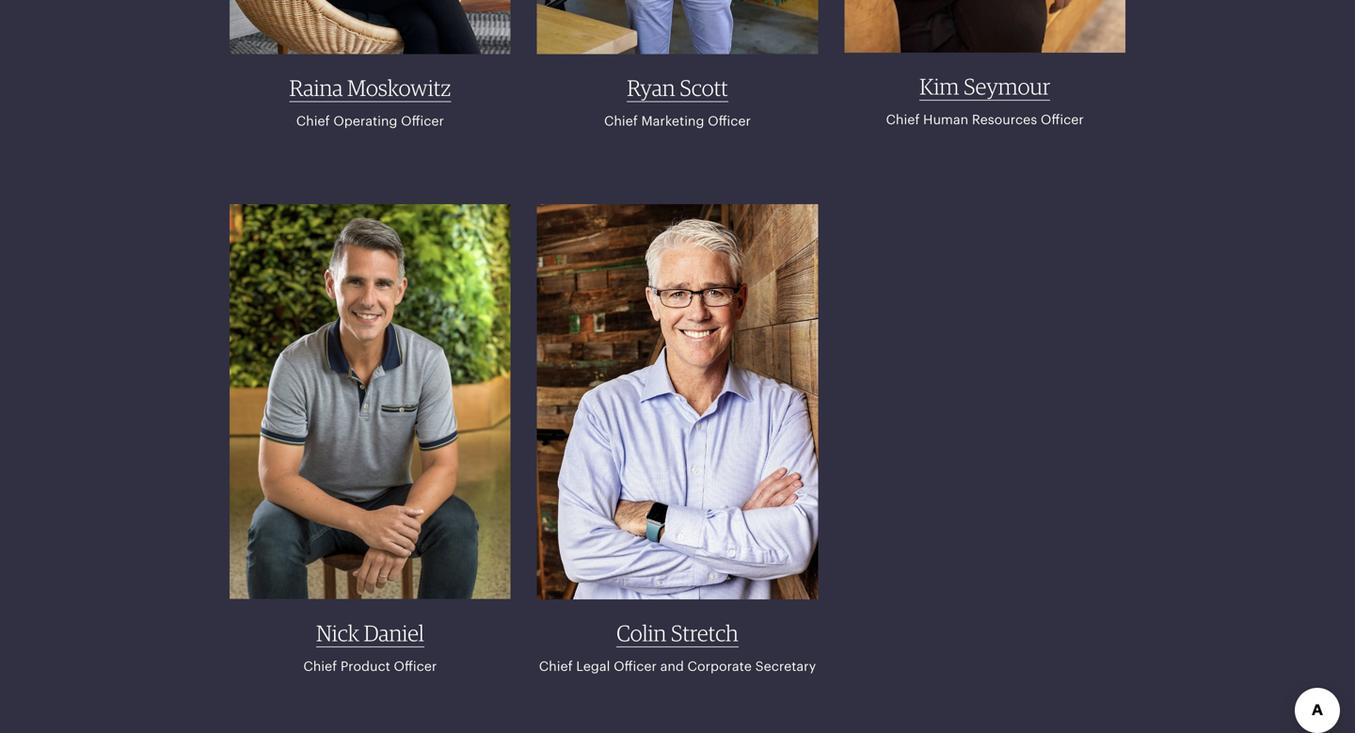 Task type: locate. For each thing, give the bounding box(es) containing it.
chief for ryan scott
[[604, 113, 638, 128]]

ryan
[[627, 74, 676, 101]]

chief for nick daniel
[[303, 659, 337, 674]]

colin
[[617, 620, 667, 647]]

chief human resources officer
[[886, 112, 1084, 127]]

officer down scott
[[708, 113, 751, 128]]

kim
[[920, 73, 960, 100]]

marketing
[[642, 113, 705, 128]]

chief left the human
[[886, 112, 920, 127]]

human
[[924, 112, 969, 127]]

raina moskowitz link
[[289, 74, 451, 102]]

stretch
[[671, 620, 739, 647]]

nick daniel link
[[316, 620, 424, 647]]

officer down daniel
[[394, 659, 437, 674]]

nick daniel
[[316, 620, 424, 647]]

officer right the "resources"
[[1041, 112, 1084, 127]]

officer
[[1041, 112, 1084, 127], [401, 113, 444, 128], [708, 113, 751, 128], [394, 659, 437, 674], [614, 659, 657, 674]]

chief down ryan
[[604, 113, 638, 128]]

chief operating officer
[[296, 113, 444, 128]]

officer for colin stretch
[[614, 659, 657, 674]]

officer down moskowitz
[[401, 113, 444, 128]]

kim seymour
[[920, 73, 1051, 100]]

officer for ryan scott
[[708, 113, 751, 128]]

nick daniel sitting on a wooden stool in front of a planted wall image
[[230, 204, 511, 599]]

raina
[[289, 74, 343, 101]]

officer down colin
[[614, 659, 657, 674]]

officer for raina moskowitz
[[401, 113, 444, 128]]

secretary
[[756, 659, 816, 674]]

raina moskowitz
[[289, 74, 451, 101]]

seymour
[[964, 73, 1051, 100]]

chief left legal
[[539, 659, 573, 674]]

chief down raina
[[296, 113, 330, 128]]

colin stretch link
[[617, 620, 739, 648]]

chief down the nick
[[303, 659, 337, 674]]

chief
[[886, 112, 920, 127], [296, 113, 330, 128], [604, 113, 638, 128], [303, 659, 337, 674], [539, 659, 573, 674]]

chief product officer
[[303, 659, 437, 674]]



Task type: vqa. For each thing, say whether or not it's contained in the screenshot.
nick
yes



Task type: describe. For each thing, give the bounding box(es) containing it.
corporate
[[688, 659, 752, 674]]

and
[[661, 659, 684, 674]]

chief marketing officer
[[604, 113, 751, 128]]

operating
[[334, 113, 398, 128]]

nick
[[316, 620, 359, 647]]

chief legal officer and corporate secretary
[[539, 659, 816, 674]]

legal
[[576, 659, 610, 674]]

ryan scott link
[[627, 74, 728, 102]]

officer for nick daniel
[[394, 659, 437, 674]]

chief for colin stretch
[[539, 659, 573, 674]]

scott
[[680, 74, 728, 101]]

product
[[341, 659, 390, 674]]

chief for kim seymour
[[886, 112, 920, 127]]

moskowitz
[[347, 74, 451, 101]]

daniel
[[364, 620, 424, 647]]

ryan scott
[[627, 74, 728, 101]]

chief for raina moskowitz
[[296, 113, 330, 128]]

colin stretch
[[617, 620, 739, 647]]

kim seymour link
[[920, 73, 1051, 101]]

resources
[[972, 112, 1038, 127]]

ryan scott image
[[537, 0, 818, 54]]



